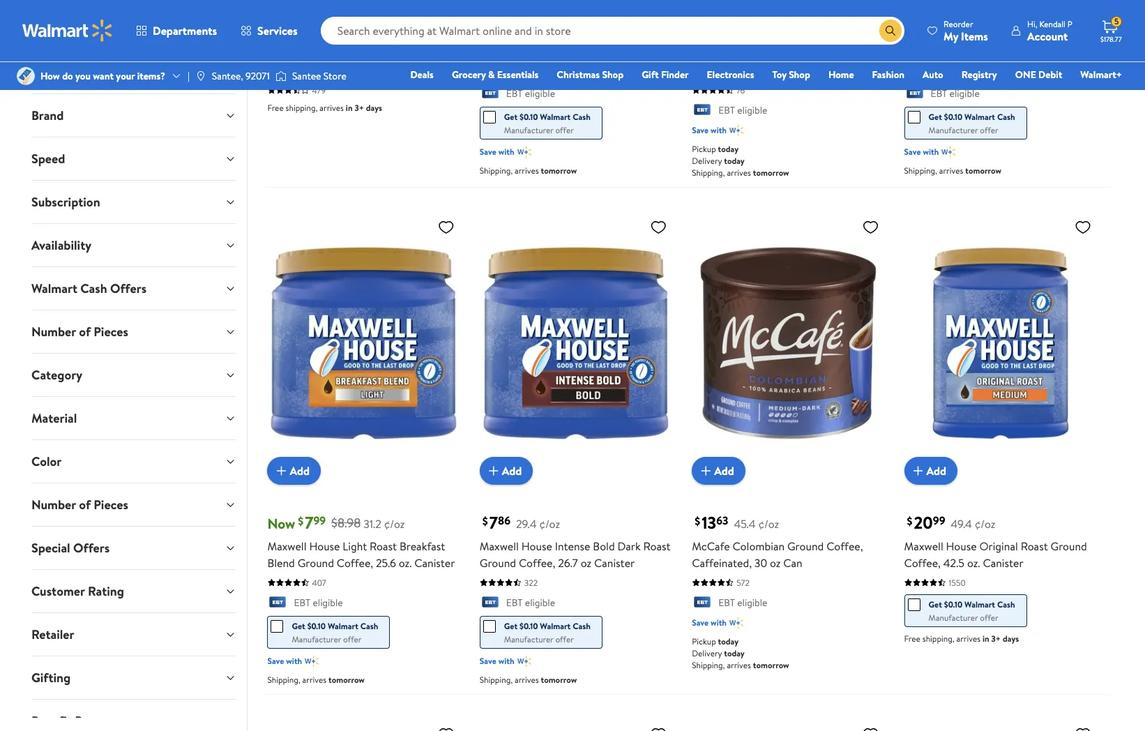 Task type: vqa. For each thing, say whether or not it's contained in the screenshot.
second Appointments
no



Task type: describe. For each thing, give the bounding box(es) containing it.
get $0.10 walmart cash checkbox for $
[[271, 620, 283, 633]]

can
[[783, 555, 803, 570]]

1 horizontal spatial free
[[904, 632, 921, 644]]

electronics link
[[701, 67, 761, 82]]

get $0.10 walmart cash checkbox for 7
[[483, 620, 496, 633]]

pieces for 2nd 'number of pieces' "dropdown button"
[[94, 496, 128, 513]]

grocery & essentials link
[[446, 67, 545, 82]]

maxwell for 7
[[480, 538, 519, 554]]

oz inside $ 6 28 24.5 ¢/oz maxwell house gourmet roast medium roast ground coffee, 25.6 oz canister
[[611, 46, 622, 61]]

1 horizontal spatial shipping,
[[923, 632, 955, 644]]

$8.98
[[331, 514, 361, 532]]

value
[[722, 29, 749, 45]]

maxwell house light roast breakfast blend ground coffee, 25.6 oz. canister image
[[267, 213, 460, 473]]

coffee, inside 'maxwell house dark french roast ground coffee, 25.6 oz. canister'
[[944, 46, 980, 61]]

retailer
[[31, 626, 74, 643]]

roast inside now $ 7 99 $8.98 31.2 ¢/oz maxwell house light roast breakfast blend ground coffee, 25.6 oz. canister
[[370, 538, 397, 554]]

walmart cash offers
[[31, 280, 147, 297]]

get $0.10 walmart cash down 1550
[[929, 598, 1015, 610]]

christmas shop link
[[551, 67, 630, 82]]

$ inside now $ 7 99 $8.98 31.2 ¢/oz maxwell house light roast breakfast blend ground coffee, 25.6 oz. canister
[[298, 513, 304, 529]]

manufacturer down 548
[[929, 124, 978, 136]]

coffee, inside $ 20 99 49.4 ¢/oz maxwell house original roast ground coffee, 42.5 oz. canister
[[904, 555, 941, 570]]

tomorrow for 24.5 ¢/oz
[[541, 165, 577, 177]]

572
[[737, 577, 750, 589]]

Search search field
[[321, 17, 905, 45]]

ground inside $ 13 63 45.4 ¢/oz mccafe colombian ground coffee, caffeinated, 30 oz can
[[788, 538, 824, 554]]

548
[[949, 68, 963, 79]]

walmart for 24.5 ¢/oz
[[540, 111, 571, 123]]

subscription button
[[20, 181, 247, 223]]

benefit
[[31, 712, 72, 730]]

¢/oz right 74.2
[[337, 7, 357, 22]]

24
[[277, 1, 296, 25]]

add to favorites list, maxwell house medium roast 100% colombian ground coffee, 24.5 oz. canister image
[[650, 725, 667, 731]]

63
[[717, 513, 729, 528]]

manufacturer offer down 548
[[929, 124, 999, 136]]

100%
[[820, 29, 845, 45]]

roast inside $ 20 99 49.4 ¢/oz maxwell house original roast ground coffee, 42.5 oz. canister
[[1021, 538, 1048, 554]]

special offers
[[31, 539, 110, 557]]

intense
[[555, 538, 590, 554]]

47
[[712, 4, 725, 19]]

arabica,
[[692, 46, 731, 61]]

roast up the &
[[480, 46, 507, 61]]

cash for 35.1 ¢/oz
[[997, 111, 1015, 123]]

folgers
[[267, 29, 303, 45]]

mccafe
[[692, 538, 730, 554]]

gifting tab
[[20, 656, 247, 699]]

category button
[[20, 354, 247, 396]]

0 horizontal spatial in
[[346, 102, 353, 114]]

ebt for 86
[[506, 595, 523, 609]]

manufacturer offer down 1550
[[929, 612, 999, 623]]

add button for $
[[267, 457, 321, 485]]

canister inside 'maxwell house dark french roast ground coffee, 25.6 oz. canister'
[[1021, 46, 1062, 61]]

registry
[[962, 68, 997, 82]]

walmart for $8.98
[[328, 620, 358, 632]]

items
[[961, 28, 988, 44]]

35.1
[[942, 7, 959, 22]]

add button for 20
[[904, 457, 958, 485]]

tomorrow for $8.98
[[329, 674, 365, 686]]

$0.10 for 7
[[307, 620, 326, 632]]

folgers colombian coffee, medium roast ground coffee, 33.7 ounce canister
[[267, 29, 439, 78]]

$0.10 down 548
[[944, 111, 963, 123]]

eligible for 28
[[525, 86, 555, 100]]

eligible for 47
[[737, 103, 768, 117]]

my
[[944, 28, 959, 44]]

get $0.10 walmart cash for 7
[[292, 620, 378, 632]]

6
[[489, 1, 499, 25]]

1 vertical spatial roast,
[[760, 46, 790, 61]]

ground inside folgers colombian coffee, medium roast ground coffee, 33.7 ounce canister
[[297, 46, 334, 61]]

maxwell house medium roast 100% colombian ground coffee, 24.5 oz. canister image
[[480, 720, 673, 731]]

p
[[1068, 18, 1073, 30]]

add to favorites list, mccafe colombian ground coffee, caffeinated, 30 oz can image
[[863, 218, 879, 236]]

santee store
[[292, 69, 347, 83]]

dark inside $ 7 86 29.4 ¢/oz maxwell house intense bold dark roast ground coffee, 26.7 oz canister
[[618, 538, 641, 554]]

blend
[[267, 555, 295, 570]]

brand button
[[20, 94, 247, 137]]

ebt image for 4
[[692, 104, 713, 118]]

christmas shop
[[557, 68, 624, 82]]

add for 7
[[502, 463, 522, 478]]

ebt image for $8.98
[[267, 596, 288, 610]]

canister inside now $ 7 99 $8.98 31.2 ¢/oz maxwell house light roast breakfast blend ground coffee, 25.6 oz. canister
[[414, 555, 455, 570]]

99 inside $ 20 99 49.4 ¢/oz maxwell house original roast ground coffee, 42.5 oz. canister
[[933, 513, 946, 528]]

number of pieces for 2nd 'number of pieces' "dropdown button"
[[31, 496, 128, 513]]

eligible for 63
[[737, 595, 768, 609]]

pieces for first 'number of pieces' "dropdown button" from the top of the page
[[94, 323, 128, 340]]

grocery
[[452, 68, 486, 82]]

speed button
[[20, 137, 247, 180]]

shipping, arrives tomorrow for 86
[[480, 674, 577, 686]]

material
[[31, 409, 77, 427]]

gift
[[642, 68, 659, 82]]

30
[[755, 555, 767, 570]]

ebt for 63
[[719, 595, 735, 609]]

26.7
[[558, 555, 578, 570]]

¢/oz right 35.1
[[962, 7, 982, 22]]

one debit
[[1015, 68, 1063, 82]]

add to cart image for 13
[[698, 462, 714, 479]]

add button for 13
[[692, 457, 746, 485]]

ground inside now $ 7 99 $8.98 31.2 ¢/oz maxwell house light roast breakfast blend ground coffee, 25.6 oz. canister
[[298, 555, 334, 570]]

walmart inside dropdown button
[[31, 280, 77, 297]]

save for $8.98
[[267, 655, 284, 667]]

get $0.10 walmart cash checkbox for "get $0.10 walmart cash walmart plus," 'element' underneath 1550
[[908, 598, 920, 611]]

 image for santee store
[[275, 69, 287, 83]]

$ 4 47 37.3 ¢/oz great value french roast, 100% arabica, dark roast, ground coffee, 12 oz
[[692, 1, 880, 78]]

category
[[31, 366, 82, 384]]

offer for 28
[[556, 124, 574, 136]]

color button
[[20, 440, 247, 483]]

subscription tab
[[20, 181, 247, 223]]

fashion
[[872, 68, 905, 82]]

1550
[[949, 577, 966, 589]]

canister inside folgers colombian coffee, medium roast ground coffee, 33.7 ounce canister
[[267, 63, 308, 78]]

of for first 'number of pieces' "dropdown button" from the top of the page
[[79, 323, 91, 340]]

dark inside 'maxwell house dark french roast ground coffee, 25.6 oz. canister'
[[980, 29, 1003, 45]]

santee, 92071
[[212, 69, 270, 83]]

oz inside $ 4 47 37.3 ¢/oz great value french roast, 100% arabica, dark roast, ground coffee, 12 oz
[[692, 63, 703, 78]]

2 number of pieces button from the top
[[20, 483, 247, 526]]

&
[[488, 68, 495, 82]]

oz. inside 'maxwell house dark french roast ground coffee, 25.6 oz. canister'
[[1006, 46, 1019, 61]]

add to cart image for 7
[[485, 462, 502, 479]]

santee
[[292, 69, 321, 83]]

get $0.10 walmart cash for 28
[[504, 111, 591, 123]]

toy
[[772, 68, 787, 82]]

fashion link
[[866, 67, 911, 82]]

colombian inside folgers colombian coffee, medium roast ground coffee, 33.7 ounce canister
[[306, 29, 358, 45]]

pickup for 13
[[692, 635, 716, 647]]

25.6 inside $ 6 28 24.5 ¢/oz maxwell house gourmet roast medium roast ground coffee, 25.6 oz canister
[[588, 46, 608, 61]]

of for 2nd 'number of pieces' "dropdown button"
[[79, 496, 91, 513]]

¢/oz inside $ 13 63 45.4 ¢/oz mccafe colombian ground coffee, caffeinated, 30 oz can
[[759, 516, 779, 531]]

walmart plus image for maxwell house gourmet roast medium roast ground coffee, 25.6 oz canister
[[517, 145, 531, 159]]

want
[[93, 69, 114, 83]]

99 inside now $ 7 99 $8.98 31.2 ¢/oz maxwell house light roast breakfast blend ground coffee, 25.6 oz. canister
[[313, 513, 326, 528]]

medium inside folgers colombian coffee, medium roast ground coffee, 33.7 ounce canister
[[400, 29, 439, 45]]

offer for 7
[[343, 633, 362, 645]]

ounce
[[398, 46, 430, 61]]

13
[[702, 510, 717, 534]]

shipping, for $8.98
[[267, 674, 300, 686]]

availability tab
[[20, 224, 247, 266]]

7 inside $ 7 86 29.4 ¢/oz maxwell house intense bold dark roast ground coffee, 26.7 oz canister
[[489, 510, 498, 534]]

49.4
[[951, 516, 972, 531]]

$178.77
[[1101, 34, 1122, 44]]

bold
[[593, 538, 615, 554]]

coffee, inside $ 6 28 24.5 ¢/oz maxwell house gourmet roast medium roast ground coffee, 25.6 oz canister
[[549, 46, 585, 61]]

french inside 'maxwell house dark french roast ground coffee, 25.6 oz. canister'
[[1006, 29, 1039, 45]]

save with for 35.1 ¢/oz
[[904, 146, 939, 158]]

registry link
[[955, 67, 1004, 82]]

save for 29.4 ¢/oz
[[480, 655, 497, 667]]

ground inside $ 4 47 37.3 ¢/oz great value french roast, 100% arabica, dark roast, ground coffee, 12 oz
[[792, 46, 829, 61]]

kendall
[[1040, 18, 1066, 30]]

7 inside now $ 7 99 $8.98 31.2 ¢/oz maxwell house light roast breakfast blend ground coffee, 25.6 oz. canister
[[305, 510, 313, 534]]

departments button
[[124, 14, 229, 47]]

ground inside $ 7 86 29.4 ¢/oz maxwell house intense bold dark roast ground coffee, 26.7 oz canister
[[480, 555, 516, 570]]

roast right gourmet on the top
[[602, 29, 629, 45]]

manufacturer offer for 28
[[504, 124, 574, 136]]

number for 1st number of pieces tab from the bottom
[[31, 496, 76, 513]]

$0.10 for 86
[[520, 620, 538, 632]]

1 number of pieces button from the top
[[20, 310, 247, 353]]

add to cart image for 20
[[910, 462, 927, 479]]

|
[[188, 69, 190, 83]]

ebt image for 13
[[692, 596, 713, 610]]

77
[[524, 68, 533, 79]]

get $0.10 walmart cash checkbox for 6
[[483, 111, 496, 124]]

$ 6 28 24.5 ¢/oz maxwell house gourmet roast medium roast ground coffee, 25.6 oz canister
[[480, 1, 671, 61]]

shop for toy shop
[[789, 68, 810, 82]]

availability button
[[20, 224, 247, 266]]

2 number of pieces tab from the top
[[20, 483, 247, 526]]

canister inside $ 7 86 29.4 ¢/oz maxwell house intense bold dark roast ground coffee, 26.7 oz canister
[[594, 555, 635, 570]]

house for 6
[[522, 29, 552, 45]]

86
[[498, 513, 511, 528]]

shipping, arrives tomorrow for 7
[[267, 674, 365, 686]]

add to favorites list, maxwell house intense bold dark roast ground coffee, 26.7 oz canister image
[[650, 218, 667, 236]]

$ for 20
[[907, 513, 913, 529]]

cash for $8.98
[[360, 620, 378, 632]]

house for 20
[[946, 538, 977, 554]]

maxwell house original roast ground coffee, 11.5 oz. canister image
[[692, 720, 885, 731]]

grocery & essentials
[[452, 68, 539, 82]]

walmart+
[[1081, 68, 1122, 82]]

tomorrow for 29.4 ¢/oz
[[541, 674, 577, 686]]

0 horizontal spatial days
[[366, 102, 382, 114]]

do
[[62, 69, 73, 83]]

1 horizontal spatial walmart plus image
[[730, 616, 744, 630]]

0 horizontal spatial shipping,
[[286, 102, 318, 114]]

search icon image
[[885, 25, 896, 36]]

479
[[312, 84, 326, 96]]

31.2
[[364, 516, 381, 531]]

add to cart image for $
[[273, 462, 290, 479]]

ebt for 28
[[506, 86, 523, 100]]

cash inside dropdown button
[[80, 280, 107, 297]]

with for $8.98
[[286, 655, 302, 667]]

retailer button
[[20, 613, 247, 656]]

Walmart Site-Wide search field
[[321, 17, 905, 45]]

$ for 6
[[483, 4, 488, 20]]

walmart image
[[22, 20, 113, 42]]

light
[[343, 538, 367, 554]]

number of pieces for first 'number of pieces' "dropdown button" from the top of the page
[[31, 323, 128, 340]]

$ 7 86 29.4 ¢/oz maxwell house intense bold dark roast ground coffee, 26.7 oz canister
[[480, 510, 671, 570]]

0 horizontal spatial 3+
[[355, 102, 364, 114]]

¢/oz inside $ 7 86 29.4 ¢/oz maxwell house intense bold dark roast ground coffee, 26.7 oz canister
[[539, 516, 560, 531]]

save for 24.5 ¢/oz
[[480, 146, 497, 158]]

$0.10 down 1550
[[944, 598, 963, 610]]

0 vertical spatial free shipping, arrives in 3+ days
[[267, 102, 382, 114]]

retailer tab
[[20, 613, 247, 656]]

now
[[267, 514, 295, 533]]

electronics
[[707, 68, 754, 82]]

ebt eligible down 548
[[931, 86, 980, 100]]

deals link
[[404, 67, 440, 82]]

canister inside $ 6 28 24.5 ¢/oz maxwell house gourmet roast medium roast ground coffee, 25.6 oz canister
[[624, 46, 665, 61]]

benefit programs tab
[[20, 700, 247, 731]]

eligible for 86
[[525, 595, 555, 609]]

maxwell house original roast ground coffee, 42.5 oz. canister image
[[904, 213, 1097, 473]]

ebt eligible for 63
[[719, 595, 768, 609]]

colombian inside $ 13 63 45.4 ¢/oz mccafe colombian ground coffee, caffeinated, 30 oz can
[[733, 538, 785, 554]]

delivery for 4
[[692, 155, 722, 167]]

hi,
[[1027, 18, 1038, 30]]

programs
[[75, 712, 127, 730]]

shipping, for 24.5 ¢/oz
[[480, 165, 513, 177]]

reorder
[[944, 18, 973, 30]]

canister inside $ 20 99 49.4 ¢/oz maxwell house original roast ground coffee, 42.5 oz. canister
[[983, 555, 1024, 570]]

house inside now $ 7 99 $8.98 31.2 ¢/oz maxwell house light roast breakfast blend ground coffee, 25.6 oz. canister
[[309, 538, 340, 554]]

roast inside 'maxwell house dark french roast ground coffee, 25.6 oz. canister'
[[1042, 29, 1069, 45]]

coffee, inside $ 13 63 45.4 ¢/oz mccafe colombian ground coffee, caffeinated, 30 oz can
[[827, 538, 863, 554]]

debit
[[1039, 68, 1063, 82]]

ebt eligible for 7
[[294, 595, 343, 609]]



Task type: locate. For each thing, give the bounding box(es) containing it.
get $0.10 walmart cash
[[504, 111, 591, 123], [929, 111, 1015, 123], [929, 598, 1015, 610], [292, 620, 378, 632], [504, 620, 591, 632]]

 image for how do you want your items?
[[17, 67, 35, 85]]

get $0.10 walmart cash down 77
[[504, 111, 591, 123]]

add button for 7
[[480, 457, 533, 485]]

roast, up toy
[[760, 46, 790, 61]]

0 vertical spatial number
[[31, 323, 76, 340]]

$ for 4
[[695, 4, 700, 20]]

1 vertical spatial pickup today delivery today shipping, arrives tomorrow
[[692, 635, 789, 671]]

¢/oz right 49.4
[[975, 516, 996, 531]]

1 vertical spatial free
[[904, 632, 921, 644]]

2 add button from the left
[[480, 457, 533, 485]]

ground inside $ 20 99 49.4 ¢/oz maxwell house original roast ground coffee, 42.5 oz. canister
[[1051, 538, 1087, 554]]

add button up 63
[[692, 457, 746, 485]]

ebt eligible for 47
[[719, 103, 768, 117]]

walmart+ link
[[1074, 67, 1129, 82]]

ebt image down auto
[[904, 87, 925, 101]]

0 horizontal spatial walmart plus image
[[305, 654, 319, 668]]

medium up gift
[[632, 29, 671, 45]]

house up 42.5
[[946, 538, 977, 554]]

manufacturer for 86
[[504, 633, 554, 645]]

¢/oz
[[337, 7, 357, 22], [540, 7, 561, 22], [752, 7, 773, 22], [962, 7, 982, 22], [384, 516, 405, 531], [539, 516, 560, 531], [759, 516, 779, 531], [975, 516, 996, 531]]

save with for $8.98
[[267, 655, 302, 667]]

0 vertical spatial free
[[267, 102, 284, 114]]

25.6 down 31.2
[[376, 555, 396, 570]]

ebt image for 35.1 ¢/oz
[[904, 87, 925, 101]]

99 left 49.4
[[933, 513, 946, 528]]

coffee, inside $ 7 86 29.4 ¢/oz maxwell house intense bold dark roast ground coffee, 26.7 oz canister
[[519, 555, 555, 570]]

0 vertical spatial offers
[[110, 280, 147, 297]]

medium inside $ 6 28 24.5 ¢/oz maxwell house gourmet roast medium roast ground coffee, 25.6 oz canister
[[632, 29, 671, 45]]

ebt image
[[904, 87, 925, 101], [267, 596, 288, 610]]

0 vertical spatial number of pieces
[[31, 323, 128, 340]]

customer
[[31, 582, 85, 600]]

offer
[[556, 124, 574, 136], [980, 124, 999, 136], [980, 612, 999, 623], [343, 633, 362, 645], [556, 633, 574, 645]]

walmart plus image
[[730, 616, 744, 630], [305, 654, 319, 668]]

eligible down 76
[[737, 103, 768, 117]]

house down 29.4
[[522, 538, 552, 554]]

1 7 from the left
[[305, 510, 313, 534]]

manufacturer for 28
[[504, 124, 554, 136]]

maxwell down 86
[[480, 538, 519, 554]]

add up 63
[[714, 463, 734, 478]]

0 vertical spatial days
[[366, 102, 382, 114]]

1 number of pieces tab from the top
[[20, 310, 247, 353]]

1 horizontal spatial colombian
[[733, 538, 785, 554]]

number of pieces down walmart cash offers at the top of page
[[31, 323, 128, 340]]

in
[[346, 102, 353, 114], [983, 632, 990, 644]]

pickup for 4
[[692, 143, 716, 155]]

manufacturer offer for 86
[[504, 633, 574, 645]]

walmart for 35.1 ¢/oz
[[965, 111, 995, 123]]

offers inside tab
[[73, 539, 110, 557]]

2 medium from the left
[[632, 29, 671, 45]]

maxwell left my
[[904, 29, 944, 45]]

1 vertical spatial colombian
[[733, 538, 785, 554]]

number of pieces button up special offers tab
[[20, 483, 247, 526]]

1 horizontal spatial 25.6
[[588, 46, 608, 61]]

walmart plus image for maxwell house dark french roast ground coffee, 25.6 oz. canister
[[942, 145, 956, 159]]

ebt image
[[480, 87, 501, 101], [692, 104, 713, 118], [480, 596, 501, 610], [692, 596, 713, 610]]

1 pickup today delivery today shipping, arrives tomorrow from the top
[[692, 143, 789, 179]]

get $0.10 walmart cash down 322
[[504, 620, 591, 632]]

2 add to cart image from the left
[[485, 462, 502, 479]]

french left kendall at the right of page
[[1006, 29, 1039, 45]]

oz inside $ 13 63 45.4 ¢/oz mccafe colombian ground coffee, caffeinated, 30 oz can
[[770, 555, 781, 570]]

pickup today delivery today shipping, arrives tomorrow
[[692, 143, 789, 179], [692, 635, 789, 671]]

toy shop link
[[766, 67, 817, 82]]

cash
[[573, 111, 591, 123], [997, 111, 1015, 123], [80, 280, 107, 297], [997, 598, 1015, 610], [360, 620, 378, 632], [573, 620, 591, 632]]

0 horizontal spatial ebt image
[[267, 596, 288, 610]]

0 vertical spatial ebt image
[[904, 87, 925, 101]]

manufacturer down 407
[[292, 633, 341, 645]]

1 horizontal spatial shop
[[789, 68, 810, 82]]

get $0.10 walmart cash down registry link
[[929, 111, 1015, 123]]

dark right bold
[[618, 538, 641, 554]]

2 delivery from the top
[[692, 647, 722, 659]]

$ for 13
[[695, 513, 700, 529]]

eligible down 548
[[950, 86, 980, 100]]

special offers tab
[[20, 527, 247, 569]]

get $0.10 walmart cash walmart plus, element down 407
[[271, 619, 378, 633]]

¢/oz inside $ 4 47 37.3 ¢/oz great value french roast, 100% arabica, dark roast, ground coffee, 12 oz
[[752, 7, 773, 22]]

0 horizontal spatial add to cart image
[[273, 462, 290, 479]]

house inside $ 20 99 49.4 ¢/oz maxwell house original roast ground coffee, 42.5 oz. canister
[[946, 538, 977, 554]]

2 number from the top
[[31, 496, 76, 513]]

customer rating button
[[20, 570, 247, 612]]

¢/oz right 37.3
[[752, 7, 773, 22]]

days
[[366, 102, 382, 114], [1003, 632, 1019, 644]]

maxwell house dark french roast ground coffee, 25.6 oz. canister
[[904, 29, 1069, 61]]

oz. down "breakfast"
[[399, 555, 412, 570]]

eligible down 322
[[525, 595, 555, 609]]

1 vertical spatial 3+
[[992, 632, 1001, 644]]

add to cart image
[[273, 462, 290, 479], [485, 462, 502, 479]]

auto link
[[917, 67, 950, 82]]

0 horizontal spatial 7
[[305, 510, 313, 534]]

1 vertical spatial pieces
[[94, 496, 128, 513]]

canister down folgers
[[267, 63, 308, 78]]

ebt eligible
[[506, 86, 555, 100], [931, 86, 980, 100], [719, 103, 768, 117], [294, 595, 343, 609], [506, 595, 555, 609], [719, 595, 768, 609]]

5
[[1115, 15, 1119, 27]]

get $0.10 walmart cash walmart plus, element down 548
[[908, 110, 1015, 124]]

ebt eligible down 76
[[719, 103, 768, 117]]

add to cart image up 86
[[485, 462, 502, 479]]

colombian
[[306, 29, 358, 45], [733, 538, 785, 554]]

manufacturer offer for 7
[[292, 633, 362, 645]]

1 99 from the left
[[313, 513, 326, 528]]

eligible for 7
[[313, 595, 343, 609]]

0 vertical spatial colombian
[[306, 29, 358, 45]]

1 horizontal spatial 3+
[[992, 632, 1001, 644]]

material button
[[20, 397, 247, 439]]

maxwell inside now $ 7 99 $8.98 31.2 ¢/oz maxwell house light roast breakfast blend ground coffee, 25.6 oz. canister
[[267, 538, 307, 554]]

number up the category
[[31, 323, 76, 340]]

one debit link
[[1009, 67, 1069, 82]]

0 horizontal spatial dark
[[618, 538, 641, 554]]

¢/oz right 29.4
[[539, 516, 560, 531]]

number of pieces up special offers
[[31, 496, 128, 513]]

1 horizontal spatial dark
[[734, 46, 757, 61]]

delivery for 13
[[692, 647, 722, 659]]

how do you want your items?
[[40, 69, 165, 83]]

get for 86
[[504, 620, 518, 632]]

deals
[[410, 68, 434, 82]]

maxwell down the 20
[[904, 538, 944, 554]]

oz right 30
[[770, 555, 781, 570]]

1 shop from the left
[[602, 68, 624, 82]]

ground inside 'maxwell house dark french roast ground coffee, 25.6 oz. canister'
[[904, 46, 941, 61]]

oz down arabica,
[[692, 63, 703, 78]]

canister up gift
[[624, 46, 665, 61]]

$ inside $ 4 47 37.3 ¢/oz great value french roast, 100% arabica, dark roast, ground coffee, 12 oz
[[695, 4, 700, 20]]

$ right now
[[298, 513, 304, 529]]

maxwell inside $ 20 99 49.4 ¢/oz maxwell house original roast ground coffee, 42.5 oz. canister
[[904, 538, 944, 554]]

walmart plus image
[[730, 124, 744, 137], [517, 145, 531, 159], [942, 145, 956, 159], [517, 654, 531, 668]]

0 horizontal spatial  image
[[17, 67, 35, 85]]

1 horizontal spatial free shipping, arrives in 3+ days
[[904, 632, 1019, 644]]

$
[[483, 4, 488, 20], [695, 4, 700, 20], [298, 513, 304, 529], [483, 513, 488, 529], [695, 513, 700, 529], [907, 513, 913, 529]]

0 vertical spatial walmart plus image
[[730, 616, 744, 630]]

with for 29.4 ¢/oz
[[499, 655, 515, 667]]

services
[[257, 23, 298, 38]]

1 vertical spatial number of pieces tab
[[20, 483, 247, 526]]

2 pieces from the top
[[94, 496, 128, 513]]

2 horizontal spatial 25.6
[[983, 46, 1003, 61]]

add for 20
[[927, 463, 947, 478]]

one
[[1015, 68, 1036, 82]]

dark inside $ 4 47 37.3 ¢/oz great value french roast, 100% arabica, dark roast, ground coffee, 12 oz
[[734, 46, 757, 61]]

0 horizontal spatial 99
[[313, 513, 326, 528]]

add to favorites list, cafe oro de puerto rico 14oz, ground, medium roast, 100% pure image
[[438, 725, 455, 731]]

save with for 24.5 ¢/oz
[[480, 146, 515, 158]]

1 vertical spatial number of pieces
[[31, 496, 128, 513]]

0 vertical spatial pickup today delivery today shipping, arrives tomorrow
[[692, 143, 789, 179]]

canister down original at the right of the page
[[983, 555, 1024, 570]]

3 add button from the left
[[692, 457, 746, 485]]

maxwell inside $ 7 86 29.4 ¢/oz maxwell house intense bold dark roast ground coffee, 26.7 oz canister
[[480, 538, 519, 554]]

offer for 86
[[556, 633, 574, 645]]

1 horizontal spatial in
[[983, 632, 990, 644]]

tomorrow
[[541, 165, 577, 177], [966, 165, 1002, 177], [753, 167, 789, 179], [753, 659, 789, 671], [329, 674, 365, 686], [541, 674, 577, 686]]

1 vertical spatial of
[[79, 496, 91, 513]]

manufacturer down essentials
[[504, 124, 554, 136]]

mccafe colombian ground coffee, caffeinated, 30 oz can image
[[692, 213, 885, 473]]

availability
[[31, 236, 91, 254]]

dark right reorder
[[980, 29, 1003, 45]]

4
[[702, 1, 712, 25]]

Get $0.10 Walmart Cash checkbox
[[908, 111, 920, 124], [908, 598, 920, 611]]

407
[[312, 577, 326, 589]]

house inside $ 6 28 24.5 ¢/oz maxwell house gourmet roast medium roast ground coffee, 25.6 oz canister
[[522, 29, 552, 45]]

1 vertical spatial offers
[[73, 539, 110, 557]]

get $0.10 walmart cash walmart plus, element down 1550
[[908, 598, 1015, 612]]

offers down availability dropdown button
[[110, 280, 147, 297]]

1 vertical spatial days
[[1003, 632, 1019, 644]]

manufacturer offer
[[504, 124, 574, 136], [929, 124, 999, 136], [929, 612, 999, 623], [292, 633, 362, 645], [504, 633, 574, 645]]

1 vertical spatial get $0.10 walmart cash checkbox
[[908, 598, 920, 611]]

1 horizontal spatial french
[[1006, 29, 1039, 45]]

0 vertical spatial number of pieces tab
[[20, 310, 247, 353]]

eligible down 77
[[525, 86, 555, 100]]

$ 20 99 49.4 ¢/oz maxwell house original roast ground coffee, 42.5 oz. canister
[[904, 510, 1087, 570]]

2 shop from the left
[[789, 68, 810, 82]]

0 horizontal spatial free shipping, arrives in 3+ days
[[267, 102, 382, 114]]

pickup
[[692, 143, 716, 155], [692, 635, 716, 647]]

45.4
[[734, 516, 756, 531]]

0 horizontal spatial add to cart image
[[698, 462, 714, 479]]

brand tab
[[20, 94, 247, 137]]

roast right hi,
[[1042, 29, 1069, 45]]

shop
[[602, 68, 624, 82], [789, 68, 810, 82]]

with for 24.5 ¢/oz
[[499, 146, 515, 158]]

oz inside $ 7 86 29.4 ¢/oz maxwell house intense bold dark roast ground coffee, 26.7 oz canister
[[581, 555, 592, 570]]

how
[[40, 69, 60, 83]]

1 add from the left
[[290, 463, 310, 478]]

$ left "6"
[[483, 4, 488, 20]]

add to cart image up the 20
[[910, 462, 927, 479]]

shipping, for 29.4 ¢/oz
[[480, 674, 513, 686]]

manufacturer offer down 322
[[504, 633, 574, 645]]

2 horizontal spatial oz.
[[1006, 46, 1019, 61]]

canister down bold
[[594, 555, 635, 570]]

house for 7
[[522, 538, 552, 554]]

walmart for 29.4 ¢/oz
[[540, 620, 571, 632]]

medium up ounce
[[400, 29, 439, 45]]

ebt for 7
[[294, 595, 310, 609]]

customer rating
[[31, 582, 124, 600]]

number for second number of pieces tab from the bottom
[[31, 323, 76, 340]]

add to cart image up '13'
[[698, 462, 714, 479]]

25.6 up registry link
[[983, 46, 1003, 61]]

add to cart image
[[698, 462, 714, 479], [910, 462, 927, 479]]

price tab
[[20, 51, 247, 93]]

roast inside $ 7 86 29.4 ¢/oz maxwell house intense bold dark roast ground coffee, 26.7 oz canister
[[644, 538, 671, 554]]

1 vertical spatial number of pieces button
[[20, 483, 247, 526]]

add for $
[[290, 463, 310, 478]]

walmart cash offers tab
[[20, 267, 247, 310]]

shipping, down the 479
[[286, 102, 318, 114]]

shop for christmas shop
[[602, 68, 624, 82]]

speed tab
[[20, 137, 247, 180]]

1 vertical spatial in
[[983, 632, 990, 644]]

number of pieces
[[31, 323, 128, 340], [31, 496, 128, 513]]

1 horizontal spatial 7
[[489, 510, 498, 534]]

1 add button from the left
[[267, 457, 321, 485]]

1 horizontal spatial add to cart image
[[910, 462, 927, 479]]

1 number from the top
[[31, 323, 76, 340]]

special
[[31, 539, 70, 557]]

number up 'special'
[[31, 496, 76, 513]]

$0.10 for 28
[[520, 111, 538, 123]]

gift finder
[[642, 68, 689, 82]]

0 vertical spatial in
[[346, 102, 353, 114]]

1 horizontal spatial medium
[[632, 29, 671, 45]]

cash for 24.5 ¢/oz
[[573, 111, 591, 123]]

3 add from the left
[[714, 463, 734, 478]]

shipping,
[[286, 102, 318, 114], [923, 632, 955, 644]]

1 get $0.10 walmart cash checkbox from the top
[[908, 111, 920, 124]]

0 vertical spatial 3+
[[355, 102, 364, 114]]

color tab
[[20, 440, 247, 483]]

$0.10 down 322
[[520, 620, 538, 632]]

shipping,
[[480, 165, 513, 177], [904, 165, 937, 177], [692, 167, 725, 179], [692, 659, 725, 671], [267, 674, 300, 686], [480, 674, 513, 686]]

oz. inside $ 20 99 49.4 ¢/oz maxwell house original roast ground coffee, 42.5 oz. canister
[[967, 555, 980, 570]]

shipping, down 1550
[[923, 632, 955, 644]]

1 french from the left
[[751, 29, 785, 45]]

$ inside $ 13 63 45.4 ¢/oz mccafe colombian ground coffee, caffeinated, 30 oz can
[[695, 513, 700, 529]]

oz. right 42.5
[[967, 555, 980, 570]]

1 horizontal spatial  image
[[275, 69, 287, 83]]

2 number of pieces from the top
[[31, 496, 128, 513]]

0 vertical spatial roast,
[[788, 29, 817, 45]]

0 horizontal spatial shop
[[602, 68, 624, 82]]

0 horizontal spatial free
[[267, 102, 284, 114]]

roast down folgers
[[267, 46, 295, 61]]

maxwell for 6
[[480, 29, 519, 45]]

oz right "26.7"
[[581, 555, 592, 570]]

gifting
[[31, 669, 71, 686]]

0 vertical spatial shipping,
[[286, 102, 318, 114]]

1 horizontal spatial 99
[[933, 513, 946, 528]]

house inside $ 7 86 29.4 ¢/oz maxwell house intense bold dark roast ground coffee, 26.7 oz canister
[[522, 538, 552, 554]]

1 vertical spatial dark
[[734, 46, 757, 61]]

add to favorites list, folgers breakfast blend ground coffee, smooth & mild coffee, 22.6 ounce canister image
[[1075, 725, 1092, 731]]

now $ 7 99 $8.98 31.2 ¢/oz maxwell house light roast breakfast blend ground coffee, 25.6 oz. canister
[[267, 510, 455, 570]]

french
[[751, 29, 785, 45], [1006, 29, 1039, 45]]

2 french from the left
[[1006, 29, 1039, 45]]

pickup today delivery today shipping, arrives tomorrow for 13
[[692, 635, 789, 671]]

maxwell inside 'maxwell house dark french roast ground coffee, 25.6 oz. canister'
[[904, 29, 944, 45]]

ebt for 47
[[719, 103, 735, 117]]

get
[[504, 111, 518, 123], [929, 111, 942, 123], [929, 598, 942, 610], [292, 620, 305, 632], [504, 620, 518, 632]]

0 horizontal spatial colombian
[[306, 29, 358, 45]]

2 horizontal spatial dark
[[980, 29, 1003, 45]]

manufacturer offer down 407
[[292, 633, 362, 645]]

finder
[[661, 68, 689, 82]]

0 vertical spatial of
[[79, 323, 91, 340]]

tomorrow for 35.1 ¢/oz
[[966, 165, 1002, 177]]

25.6 up christmas shop link
[[588, 46, 608, 61]]

1 horizontal spatial days
[[1003, 632, 1019, 644]]

price button
[[20, 51, 247, 93]]

$ left 4
[[695, 4, 700, 20]]

$ inside $ 6 28 24.5 ¢/oz maxwell house gourmet roast medium roast ground coffee, 25.6 oz canister
[[483, 4, 488, 20]]

manufacturer for 7
[[292, 633, 341, 645]]

1 pieces from the top
[[94, 323, 128, 340]]

2 add from the left
[[502, 463, 522, 478]]

pieces down the color tab
[[94, 496, 128, 513]]

$ left the 20
[[907, 513, 913, 529]]

colombian up 30
[[733, 538, 785, 554]]

eligible
[[525, 86, 555, 100], [950, 86, 980, 100], [737, 103, 768, 117], [313, 595, 343, 609], [525, 595, 555, 609], [737, 595, 768, 609]]

manufacturer down 322
[[504, 633, 554, 645]]

number of pieces button down walmart cash offers dropdown button
[[20, 310, 247, 353]]

services button
[[229, 14, 309, 47]]

0 horizontal spatial french
[[751, 29, 785, 45]]

free shipping, arrives in 3+ days
[[267, 102, 382, 114], [904, 632, 1019, 644]]

ground inside $ 6 28 24.5 ¢/oz maxwell house gourmet roast medium roast ground coffee, 25.6 oz canister
[[510, 46, 546, 61]]

maxwell inside $ 6 28 24.5 ¢/oz maxwell house gourmet roast medium roast ground coffee, 25.6 oz canister
[[480, 29, 519, 45]]

free shipping, arrives in 3+ days down the 479
[[267, 102, 382, 114]]

manufacturer down 1550
[[929, 612, 978, 623]]

cash for 29.4 ¢/oz
[[573, 620, 591, 632]]

get $0.10 walmart cash for 86
[[504, 620, 591, 632]]

oz.
[[1006, 46, 1019, 61], [399, 555, 412, 570], [967, 555, 980, 570]]

maxwell house intense bold dark roast ground coffee, 26.7 oz canister image
[[480, 213, 673, 473]]

gift finder link
[[636, 67, 695, 82]]

folgers breakfast blend ground coffee, smooth & mild coffee, 22.6 ounce canister image
[[904, 720, 1097, 731]]

76
[[737, 84, 745, 96]]

offers inside tab
[[110, 280, 147, 297]]

pieces down walmart cash offers at the top of page
[[94, 323, 128, 340]]

1 delivery from the top
[[692, 155, 722, 167]]

$0.10
[[520, 111, 538, 123], [944, 111, 963, 123], [944, 598, 963, 610], [307, 620, 326, 632], [520, 620, 538, 632]]

category tab
[[20, 354, 247, 396]]

get $0.10 walmart cash walmart plus, element
[[483, 110, 591, 124], [908, 110, 1015, 124], [908, 598, 1015, 612], [271, 619, 378, 633], [483, 619, 591, 633]]

roast right original at the right of the page
[[1021, 538, 1048, 554]]

add to favorites list, maxwell house original roast ground coffee, 11.5 oz. canister image
[[863, 725, 879, 731]]

1 number of pieces from the top
[[31, 323, 128, 340]]

get $0.10 walmart cash down 407
[[292, 620, 378, 632]]

account
[[1027, 28, 1068, 44]]

reorder my items
[[944, 18, 988, 44]]

oz. up the one
[[1006, 46, 1019, 61]]

rating
[[88, 582, 124, 600]]

get $0.10 walmart cash walmart plus, element for 7
[[271, 619, 378, 633]]

$ for 7
[[483, 513, 488, 529]]

1 horizontal spatial add to cart image
[[485, 462, 502, 479]]

0 horizontal spatial oz.
[[399, 555, 412, 570]]

Get $0.10 Walmart Cash checkbox
[[483, 111, 496, 124], [271, 620, 283, 633], [483, 620, 496, 633]]

2 of from the top
[[79, 496, 91, 513]]

1 horizontal spatial oz.
[[967, 555, 980, 570]]

original
[[980, 538, 1018, 554]]

essentials
[[497, 68, 539, 82]]

number of pieces tab up special offers tab
[[20, 483, 247, 526]]

house
[[522, 29, 552, 45], [946, 29, 977, 45], [309, 538, 340, 554], [522, 538, 552, 554], [946, 538, 977, 554]]

oz. inside now $ 7 99 $8.98 31.2 ¢/oz maxwell house light roast breakfast blend ground coffee, 25.6 oz. canister
[[399, 555, 412, 570]]

2 add to cart image from the left
[[910, 462, 927, 479]]

add button up the 20
[[904, 457, 958, 485]]

37.3
[[731, 7, 749, 22]]

0 vertical spatial number of pieces button
[[20, 310, 247, 353]]

today
[[718, 143, 739, 155], [724, 155, 745, 167], [718, 635, 739, 647], [724, 647, 745, 659]]

1 medium from the left
[[400, 29, 439, 45]]

dark
[[980, 29, 1003, 45], [734, 46, 757, 61], [618, 538, 641, 554]]

0 vertical spatial delivery
[[692, 155, 722, 167]]

walmart plus image for maxwell house intense bold dark roast ground coffee, 26.7 oz canister
[[517, 654, 531, 668]]

cafe oro de puerto rico 14oz, ground, medium roast, 100% pure image
[[267, 720, 460, 731]]

pickup today delivery today shipping, arrives tomorrow for 4
[[692, 143, 789, 179]]

house inside 'maxwell house dark french roast ground coffee, 25.6 oz. canister'
[[946, 29, 977, 45]]

1 vertical spatial pickup
[[692, 635, 716, 647]]

4 add from the left
[[927, 463, 947, 478]]

gourmet
[[555, 29, 599, 45]]

maxwell up 'blend' at the left of page
[[267, 538, 307, 554]]

1 horizontal spatial ebt image
[[904, 87, 925, 101]]

25.6 inside 'maxwell house dark french roast ground coffee, 25.6 oz. canister'
[[983, 46, 1003, 61]]

with for 35.1 ¢/oz
[[923, 146, 939, 158]]

get $0.10 walmart cash walmart plus, element for 86
[[483, 619, 591, 633]]

canister down "breakfast"
[[414, 555, 455, 570]]

add button up now
[[267, 457, 321, 485]]

ebt eligible down '572'
[[719, 595, 768, 609]]

1 vertical spatial walmart plus image
[[305, 654, 319, 668]]

save for 35.1 ¢/oz
[[904, 146, 921, 158]]

french right value
[[751, 29, 785, 45]]

2 pickup from the top
[[692, 635, 716, 647]]

house down 35.1 ¢/oz
[[946, 29, 977, 45]]

¢/oz inside now $ 7 99 $8.98 31.2 ¢/oz maxwell house light roast breakfast blend ground coffee, 25.6 oz. canister
[[384, 516, 405, 531]]

2 pickup today delivery today shipping, arrives tomorrow from the top
[[692, 635, 789, 671]]

$ inside $ 20 99 49.4 ¢/oz maxwell house original roast ground coffee, 42.5 oz. canister
[[907, 513, 913, 529]]

0 vertical spatial dark
[[980, 29, 1003, 45]]

1 add to cart image from the left
[[698, 462, 714, 479]]

0 vertical spatial get $0.10 walmart cash checkbox
[[908, 111, 920, 124]]

roast inside folgers colombian coffee, medium roast ground coffee, 33.7 ounce canister
[[267, 46, 295, 61]]

of up special offers
[[79, 496, 91, 513]]

4 add button from the left
[[904, 457, 958, 485]]

 image
[[17, 67, 35, 85], [275, 69, 287, 83]]

2 get $0.10 walmart cash checkbox from the top
[[908, 598, 920, 611]]

coffee, inside now $ 7 99 $8.98 31.2 ¢/oz maxwell house light roast breakfast blend ground coffee, 25.6 oz. canister
[[337, 555, 373, 570]]

maxwell down "6"
[[480, 29, 519, 45]]

0 vertical spatial pieces
[[94, 323, 128, 340]]

eligible down 407
[[313, 595, 343, 609]]

french inside $ 4 47 37.3 ¢/oz great value french roast, 100% arabica, dark roast, ground coffee, 12 oz
[[751, 29, 785, 45]]

$ inside $ 7 86 29.4 ¢/oz maxwell house intense bold dark roast ground coffee, 26.7 oz canister
[[483, 513, 488, 529]]

add to favorites list, maxwell house light roast breakfast blend ground coffee, 25.6 oz. canister image
[[438, 218, 455, 236]]

ebt eligible for 86
[[506, 595, 555, 609]]

get $0.10 walmart cash walmart plus, element down 77
[[483, 110, 591, 124]]

coffee, inside $ 4 47 37.3 ¢/oz great value french roast, 100% arabica, dark roast, ground coffee, 12 oz
[[831, 46, 868, 61]]

1 vertical spatial free shipping, arrives in 3+ days
[[904, 632, 1019, 644]]

caffeinated,
[[692, 555, 752, 570]]

get for 7
[[292, 620, 305, 632]]

1 vertical spatial ebt image
[[267, 596, 288, 610]]

maxwell for 20
[[904, 538, 944, 554]]

0 horizontal spatial 25.6
[[376, 555, 396, 570]]

25.6 inside now $ 7 99 $8.98 31.2 ¢/oz maxwell house light roast breakfast blend ground coffee, 25.6 oz. canister
[[376, 555, 396, 570]]

customer rating tab
[[20, 570, 247, 612]]

ebt image down 'blend' at the left of page
[[267, 596, 288, 610]]

add to favorites list, maxwell house original roast ground coffee, 42.5 oz. canister image
[[1075, 218, 1092, 236]]

of down walmart cash offers at the top of page
[[79, 323, 91, 340]]

walmart
[[540, 111, 571, 123], [965, 111, 995, 123], [31, 280, 77, 297], [965, 598, 995, 610], [328, 620, 358, 632], [540, 620, 571, 632]]

¢/oz inside $ 6 28 24.5 ¢/oz maxwell house gourmet roast medium roast ground coffee, 25.6 oz canister
[[540, 7, 561, 22]]

save with for 29.4 ¢/oz
[[480, 655, 515, 667]]

¢/oz inside $ 20 99 49.4 ¢/oz maxwell house original roast ground coffee, 42.5 oz. canister
[[975, 516, 996, 531]]

12
[[871, 46, 880, 61]]

material tab
[[20, 397, 247, 439]]

departments
[[153, 23, 217, 38]]

1 vertical spatial number
[[31, 496, 76, 513]]

add to cart image up now
[[273, 462, 290, 479]]

store
[[324, 69, 347, 83]]

0 horizontal spatial medium
[[400, 29, 439, 45]]

0 vertical spatial pickup
[[692, 143, 716, 155]]

1 of from the top
[[79, 323, 91, 340]]

add button up 86
[[480, 457, 533, 485]]

shipping, for 35.1 ¢/oz
[[904, 165, 937, 177]]

2 vertical spatial dark
[[618, 538, 641, 554]]

7 left 29.4
[[489, 510, 498, 534]]

add up the 20
[[927, 463, 947, 478]]

74.2 ¢/oz
[[314, 7, 357, 22]]

ebt image for 6
[[480, 87, 501, 101]]

1 vertical spatial shipping,
[[923, 632, 955, 644]]

number of pieces tab
[[20, 310, 247, 353], [20, 483, 247, 526]]

2 99 from the left
[[933, 513, 946, 528]]

1 vertical spatial delivery
[[692, 647, 722, 659]]

ebt eligible for 28
[[506, 86, 555, 100]]

 image
[[195, 70, 206, 82]]

you
[[75, 69, 91, 83]]

house down 24.5
[[522, 29, 552, 45]]

ebt eligible down 407
[[294, 595, 343, 609]]

1 pickup from the top
[[692, 143, 716, 155]]

delivery
[[692, 155, 722, 167], [692, 647, 722, 659]]

2 7 from the left
[[489, 510, 498, 534]]

1 add to cart image from the left
[[273, 462, 290, 479]]

number of pieces tab down walmart cash offers dropdown button
[[20, 310, 247, 353]]



